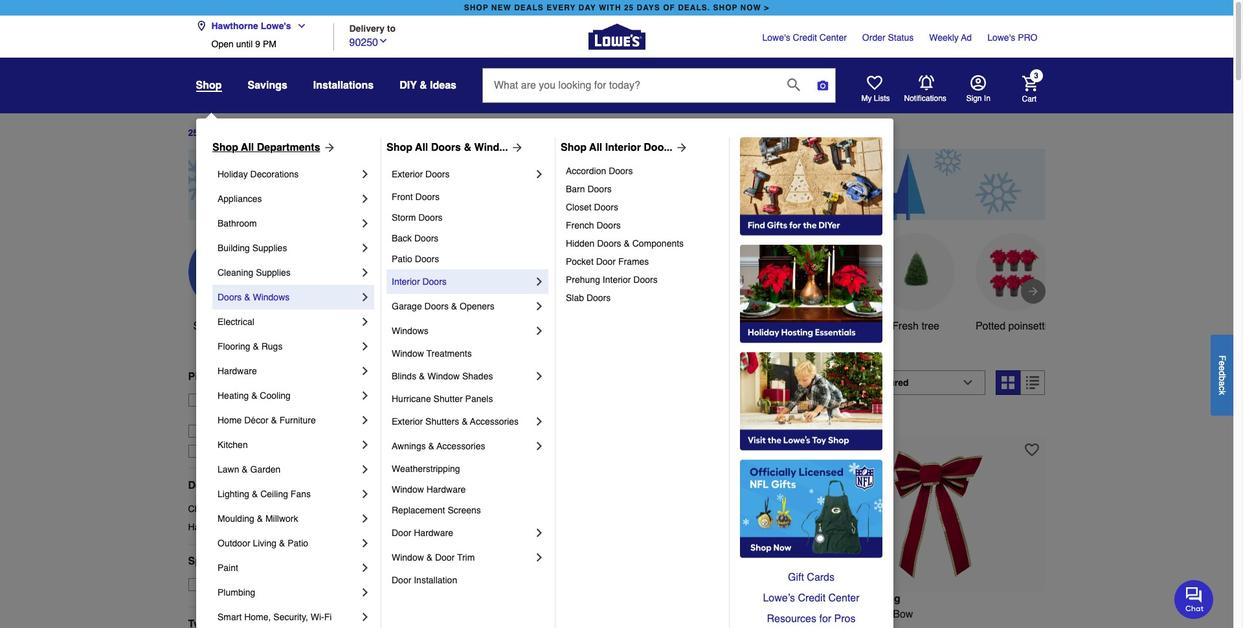 Task type: vqa. For each thing, say whether or not it's contained in the screenshot.
is in "This chart is a handy reference of the most common wood substrates available. It has details to help you choose the right substrate to meet the demands of your project and budget."
no



Task type: describe. For each thing, give the bounding box(es) containing it.
lowe's credit center
[[763, 593, 860, 604]]

open
[[211, 39, 234, 49]]

awnings & accessories link
[[392, 434, 533, 459]]

doors & windows
[[218, 292, 290, 302]]

patio inside "link"
[[288, 538, 308, 549]]

outdoor living & patio link
[[218, 531, 359, 556]]

0 vertical spatial savings button
[[248, 74, 287, 97]]

doors down pocket door frames link at top
[[634, 275, 658, 285]]

lowe's home improvement cart image
[[1022, 75, 1038, 91]]

credit for lowe's
[[798, 593, 826, 604]]

shop for shop all doors & wind...
[[387, 142, 413, 154]]

2 heart outline image from the left
[[1026, 443, 1040, 457]]

exterior doors link
[[392, 162, 533, 187]]

doors for garage doors & openers
[[425, 301, 449, 312]]

center for lowe's credit center
[[829, 593, 860, 604]]

weatherstripping link
[[392, 459, 546, 479]]

& left rugs
[[253, 341, 259, 352]]

doors for interior doors
[[423, 277, 447, 287]]

3
[[1034, 71, 1039, 81]]

gift cards link
[[740, 567, 883, 588]]

every
[[547, 3, 576, 12]]

string inside 100-count 20.62-ft multicolor incandescent plug-in christmas string lights
[[690, 624, 717, 628]]

1 horizontal spatial 25
[[624, 3, 634, 12]]

departments element
[[188, 479, 360, 492]]

flooring
[[218, 341, 250, 352]]

cards
[[807, 572, 835, 584]]

closet
[[566, 202, 592, 212]]

shades
[[462, 371, 493, 381]]

red
[[871, 609, 890, 620]]

doo...
[[644, 142, 673, 154]]

french doors
[[566, 220, 621, 231]]

ft inside 100-count 20.62-ft multicolor incandescent plug-in christmas string lights
[[686, 609, 692, 620]]

smart
[[218, 612, 242, 622]]

door up the prehung interior doors
[[596, 256, 616, 267]]

0 horizontal spatial in
[[475, 377, 487, 395]]

trim
[[457, 552, 475, 563]]

interior doors
[[392, 277, 447, 287]]

25 days of deals
[[188, 128, 260, 138]]

f e e d b a c k button
[[1211, 335, 1234, 415]]

9
[[255, 39, 260, 49]]

potted poinsettia button
[[976, 233, 1053, 334]]

special
[[188, 556, 224, 567]]

interior up accordion doors "link" at the top of page
[[605, 142, 641, 154]]

1 vertical spatial savings button
[[483, 233, 561, 334]]

& right blinds at bottom left
[[419, 371, 425, 381]]

hawthorne for hawthorne lowe's
[[211, 21, 258, 31]]

until
[[236, 39, 253, 49]]

100- inside holiday living 100-count 20.62-ft white incandescent plug- in christmas string lights
[[380, 609, 401, 620]]

patio doors link
[[392, 249, 546, 269]]

holiday decorations
[[218, 169, 299, 179]]

chevron right image for electrical
[[359, 315, 372, 328]]

chevron right image for window & door trim
[[533, 551, 546, 564]]

of
[[663, 3, 675, 12]]

cart
[[1022, 94, 1037, 103]]

in inside 100-count 20.62-ft multicolor incandescent plug-in christmas string lights
[[629, 624, 638, 628]]

window & door trim link
[[392, 545, 533, 570]]

doors for storm doors
[[419, 212, 443, 223]]

doors for back doors
[[415, 233, 439, 244]]

shop all departments link
[[212, 140, 336, 155]]

door down "replacement"
[[392, 528, 412, 538]]

doors for slab doors
[[587, 293, 611, 303]]

heating
[[218, 391, 249, 401]]

shop all departments
[[212, 142, 320, 154]]

count inside holiday living 100-count 20.62-ft white incandescent plug- in christmas string lights
[[401, 609, 429, 620]]

& right shutters on the left of the page
[[462, 416, 468, 427]]

lighting
[[218, 489, 249, 499]]

chevron right image for lawn & garden
[[359, 463, 372, 476]]

chevron right image for interior doors
[[533, 275, 546, 288]]

offers
[[227, 556, 258, 567]]

barn doors link
[[566, 180, 720, 198]]

slab doors
[[566, 293, 611, 303]]

shop all doors & wind...
[[387, 142, 508, 154]]

chevron down image inside 90250 button
[[378, 35, 389, 46]]

smart home, security, wi-fi link
[[218, 605, 359, 628]]

blinds & window shades link
[[392, 364, 533, 389]]

& down 'cleaning supplies'
[[244, 292, 250, 302]]

of
[[225, 128, 234, 138]]

5013254527 element
[[830, 414, 891, 427]]

camera image
[[817, 79, 830, 92]]

pickup & delivery
[[188, 371, 276, 383]]

& left the wind... at left
[[464, 142, 471, 154]]

replacement
[[392, 505, 445, 516]]

2 shop from the left
[[713, 3, 738, 12]]

order
[[863, 32, 886, 43]]

hardware link
[[218, 359, 359, 383]]

& up frames
[[624, 238, 630, 249]]

1 shop from the left
[[464, 3, 489, 12]]

chevron right image for doors & windows
[[359, 291, 372, 304]]

replacement screens link
[[392, 500, 546, 521]]

weekly ad link
[[930, 31, 972, 44]]

screens
[[448, 505, 481, 516]]

openers
[[460, 301, 495, 312]]

chevron right image for appliances
[[359, 192, 372, 205]]

building supplies
[[218, 243, 287, 253]]

to
[[387, 23, 396, 33]]

at:
[[309, 395, 319, 405]]

ft inside holiday living 100-count 20.62-ft white incandescent plug- in christmas string lights
[[461, 609, 467, 620]]

supplies for building supplies
[[252, 243, 287, 253]]

accordion doors
[[566, 166, 633, 176]]

1 vertical spatial pickup
[[253, 395, 280, 405]]

lowe's home improvement notification center image
[[919, 75, 934, 91]]

doors for closet doors
[[594, 202, 618, 212]]

holiday living 8.5-in w red bow
[[830, 593, 913, 620]]

order status link
[[863, 31, 914, 44]]

lowe's up pm
[[261, 21, 291, 31]]

all for departments
[[241, 142, 254, 154]]

decorations for holiday decorations
[[250, 169, 299, 179]]

garage
[[392, 301, 422, 312]]

holiday decorations link
[[218, 162, 359, 187]]

hardware for window hardware
[[427, 484, 466, 495]]

& down today
[[284, 408, 290, 418]]

new
[[491, 3, 512, 12]]

deals.
[[678, 3, 711, 12]]

barn doors
[[566, 184, 612, 194]]

chevron down image inside hawthorne lowe's button
[[291, 21, 307, 31]]

kitchen
[[218, 440, 248, 450]]

hanging
[[700, 320, 739, 332]]

chevron right image for building supplies
[[359, 242, 372, 255]]

arrow right image for shop all departments
[[320, 141, 336, 154]]

compare for 1001813120 element
[[404, 415, 441, 425]]

1 horizontal spatial arrow right image
[[1027, 285, 1040, 298]]

& right lawn
[[242, 464, 248, 475]]

holiday for holiday decorations
[[218, 169, 248, 179]]

my lists
[[862, 94, 890, 103]]

paint
[[218, 563, 238, 573]]

all for interior
[[589, 142, 603, 154]]

100- inside 100-count 20.62-ft multicolor incandescent plug-in christmas string lights
[[605, 609, 626, 620]]

in inside holiday living 8.5-in w red bow
[[848, 609, 856, 620]]

& up heating
[[225, 371, 232, 383]]

2 e from the top
[[1218, 366, 1228, 371]]

window hardware link
[[392, 479, 546, 500]]

window for treatments
[[392, 348, 424, 359]]

search image
[[788, 78, 801, 91]]

my
[[862, 94, 872, 103]]

shop for shop all deals
[[193, 320, 218, 332]]

free
[[208, 395, 226, 405]]

holiday for holiday living 8.5-in w red bow
[[830, 593, 867, 605]]

with
[[599, 3, 621, 12]]

awnings
[[392, 441, 426, 451]]

exterior for exterior shutters & accessories
[[392, 416, 423, 427]]

chevron right image for awnings & accessories
[[533, 440, 546, 453]]

ceiling
[[260, 489, 288, 499]]

shop new deals every day with 25 days of deals. shop now >
[[464, 3, 770, 12]]

count inside 100-count 20.62-ft multicolor incandescent plug-in christmas string lights
[[626, 609, 654, 620]]

& right diy
[[420, 80, 427, 91]]

& left millwork
[[257, 514, 263, 524]]

chevron right image for hardware
[[359, 365, 372, 378]]

tree
[[922, 320, 940, 332]]

paint link
[[218, 556, 359, 580]]

chevron right image for smart home, security, wi-fi
[[359, 611, 372, 624]]

lowe's home improvement logo image
[[588, 8, 645, 65]]

lights inside 100-count 20.62-ft multicolor incandescent plug-in christmas string lights
[[720, 624, 748, 628]]

front doors link
[[392, 187, 546, 207]]

0 vertical spatial hardware
[[218, 366, 257, 376]]

heating & cooling
[[218, 391, 291, 401]]

0 vertical spatial deals
[[236, 128, 260, 138]]

hawthorne lowe's & nearby stores button
[[208, 407, 348, 420]]

chat invite button image
[[1175, 580, 1214, 619]]

credit for lowe's
[[793, 32, 817, 43]]

arrow right image for shop all doors & wind...
[[508, 141, 524, 154]]

visit the lowe's toy shop. image
[[740, 352, 883, 451]]

location image
[[196, 21, 206, 31]]

patio doors
[[392, 254, 439, 264]]

1 e from the top
[[1218, 361, 1228, 366]]

lowe's home improvement lists image
[[867, 75, 882, 91]]

incandescent inside holiday living 100-count 20.62-ft white incandescent plug- in christmas string lights
[[499, 609, 561, 620]]

chevron right image for blinds & window shades
[[533, 370, 546, 383]]

& down hanukkah decorations link
[[279, 538, 285, 549]]

doors up 'exterior doors' link
[[431, 142, 461, 154]]

window inside the blinds & window shades link
[[428, 371, 460, 381]]

living for patio
[[253, 538, 277, 549]]

d
[[1218, 371, 1228, 376]]

moulding & millwork
[[218, 514, 298, 524]]

plug- inside 100-count 20.62-ft multicolor incandescent plug-in christmas string lights
[[605, 624, 629, 628]]

decorations for hanukkah decorations
[[231, 522, 280, 532]]

chevron right image for windows
[[533, 324, 546, 337]]

christmas inside 100-count 20.62-ft multicolor incandescent plug-in christmas string lights
[[641, 624, 688, 628]]

chevron right image for plumbing
[[359, 586, 372, 599]]



Task type: locate. For each thing, give the bounding box(es) containing it.
chevron right image for exterior shutters & accessories
[[533, 415, 546, 428]]

officially licensed n f l gifts. shop now. image
[[740, 460, 883, 558]]

1 arrow right image from the left
[[320, 141, 336, 154]]

holiday
[[218, 169, 248, 179], [491, 377, 547, 395], [380, 593, 418, 605], [830, 593, 867, 605]]

patio down back
[[392, 254, 413, 264]]

string down door installation link
[[441, 624, 469, 628]]

1 vertical spatial deals
[[234, 320, 261, 332]]

0 vertical spatial savings
[[248, 80, 287, 91]]

diy & ideas
[[400, 80, 457, 91]]

shop all deals button
[[188, 233, 266, 334]]

2 arrow right image from the left
[[508, 141, 524, 154]]

1 exterior from the top
[[392, 169, 423, 179]]

patio inside 'link'
[[392, 254, 413, 264]]

0 horizontal spatial plug-
[[564, 609, 588, 620]]

shop down "25 days of deals" link
[[212, 142, 238, 154]]

arrow right image up poinsettia
[[1027, 285, 1040, 298]]

doors & windows link
[[218, 285, 359, 310]]

doors down the prehung interior doors
[[587, 293, 611, 303]]

back doors link
[[392, 228, 546, 249]]

exterior inside "link"
[[392, 416, 423, 427]]

doors down shop all doors & wind...
[[426, 169, 450, 179]]

living down hanukkah decorations link
[[253, 538, 277, 549]]

1 20.62- from the left
[[432, 609, 461, 620]]

christmas decorations link
[[188, 502, 360, 515]]

hawthorne down 'store'
[[208, 408, 251, 418]]

window for hardware
[[392, 484, 424, 495]]

chevron right image
[[359, 168, 372, 181], [533, 275, 546, 288], [359, 291, 372, 304], [359, 315, 372, 328], [359, 340, 372, 353], [533, 370, 546, 383], [359, 389, 372, 402], [359, 414, 372, 427], [359, 463, 372, 476], [359, 537, 372, 550]]

doors down front doors
[[419, 212, 443, 223]]

1 vertical spatial credit
[[798, 593, 826, 604]]

doors up hidden doors & components
[[597, 220, 621, 231]]

0 horizontal spatial christmas
[[188, 504, 229, 514]]

& up door installation in the bottom of the page
[[427, 552, 433, 563]]

doors inside "link"
[[609, 166, 633, 176]]

pickup up hawthorne lowe's & nearby stores button
[[253, 395, 280, 405]]

& right décor
[[271, 415, 277, 426]]

chevron right image for paint
[[359, 562, 372, 574]]

lowe's down free store pickup today at:
[[254, 408, 282, 418]]

2 count from the left
[[626, 609, 654, 620]]

shop down open
[[196, 80, 222, 91]]

white inside 'white' button
[[804, 320, 831, 332]]

supplies up 'cleaning supplies'
[[252, 243, 287, 253]]

door left installation
[[392, 575, 412, 586]]

1 horizontal spatial in
[[848, 609, 856, 620]]

0 horizontal spatial in
[[380, 624, 389, 628]]

doors up storm doors
[[416, 192, 440, 202]]

1 incandescent from the left
[[499, 609, 561, 620]]

arrow right image up 'exterior doors' link
[[508, 141, 524, 154]]

hawthorne up open until 9 pm
[[211, 21, 258, 31]]

lowe's
[[261, 21, 291, 31], [763, 32, 791, 43], [988, 32, 1016, 43], [254, 408, 282, 418]]

& left the ceiling
[[252, 489, 258, 499]]

deals up flooring & rugs
[[234, 320, 261, 332]]

interior down pocket door frames on the top
[[603, 275, 631, 285]]

1 horizontal spatial string
[[690, 624, 717, 628]]

ft down door installation link
[[461, 609, 467, 620]]

list view image
[[1027, 376, 1040, 389]]

delivery
[[349, 23, 385, 33], [235, 371, 276, 383], [228, 446, 260, 456]]

exterior up front
[[392, 169, 423, 179]]

1 vertical spatial savings
[[504, 320, 541, 332]]

doors for hidden doors & components
[[597, 238, 622, 249]]

living inside holiday living 100-count 20.62-ft white incandescent plug- in christmas string lights
[[421, 593, 451, 605]]

storm
[[392, 212, 416, 223]]

plumbing
[[218, 587, 255, 598]]

all up accordion doors
[[589, 142, 603, 154]]

compare for 5013254527 element on the right
[[853, 415, 891, 425]]

living for count
[[421, 593, 451, 605]]

1 string from the left
[[441, 624, 469, 628]]

front doors
[[392, 192, 440, 202]]

1 horizontal spatial pickup
[[253, 395, 280, 405]]

hanukkah
[[188, 522, 229, 532]]

christmas inside holiday living 100-count 20.62-ft white incandescent plug- in christmas string lights
[[392, 624, 439, 628]]

doors up french doors
[[594, 202, 618, 212]]

20.62- inside 100-count 20.62-ft multicolor incandescent plug-in christmas string lights
[[656, 609, 686, 620]]

2 horizontal spatial in
[[984, 94, 991, 103]]

garden
[[250, 464, 281, 475]]

windows inside the doors & windows link
[[253, 292, 290, 302]]

1 vertical spatial windows
[[392, 326, 429, 336]]

center up 8.5-
[[829, 593, 860, 604]]

chevron right image for exterior doors
[[533, 168, 546, 181]]

arrow right image up the holiday decorations link
[[320, 141, 336, 154]]

doors for front doors
[[416, 192, 440, 202]]

hidden
[[566, 238, 595, 249]]

chevron right image for outdoor living & patio
[[359, 537, 372, 550]]

hawthorne for hawthorne lowe's & nearby stores
[[208, 408, 251, 418]]

accessories down panels
[[470, 416, 519, 427]]

0 horizontal spatial 20.62-
[[432, 609, 461, 620]]

shop left new at the top
[[464, 3, 489, 12]]

doors for barn doors
[[588, 184, 612, 194]]

savings up window treatments link
[[504, 320, 541, 332]]

chevron right image for cleaning supplies
[[359, 266, 372, 279]]

2 string from the left
[[690, 624, 717, 628]]

0 horizontal spatial pickup
[[188, 371, 222, 383]]

installations
[[313, 80, 374, 91]]

deals inside button
[[234, 320, 261, 332]]

1 horizontal spatial chevron down image
[[378, 35, 389, 46]]

nearby
[[293, 408, 321, 418]]

arrow right image
[[673, 141, 688, 154], [1027, 285, 1040, 298]]

0 vertical spatial windows
[[253, 292, 290, 302]]

window up door installation in the bottom of the page
[[392, 552, 424, 563]]

chevron right image for heating & cooling
[[359, 389, 372, 402]]

0 horizontal spatial shop
[[464, 3, 489, 12]]

accordion doors link
[[566, 162, 720, 180]]

exterior for exterior doors
[[392, 169, 423, 179]]

1 horizontal spatial living
[[421, 593, 451, 605]]

find gifts for the diyer. image
[[740, 137, 883, 236]]

chevron right image for moulding & millwork
[[359, 512, 372, 525]]

lowe's down >
[[763, 32, 791, 43]]

1 horizontal spatial plug-
[[605, 624, 629, 628]]

90250 button
[[349, 33, 389, 50]]

& right awnings
[[428, 441, 435, 451]]

lowe's credit center link
[[763, 31, 847, 44]]

installations button
[[313, 74, 374, 97]]

window up "replacement"
[[392, 484, 424, 495]]

center left order at the top of page
[[820, 32, 847, 43]]

holiday living 100-count 20.62-ft white incandescent plug- in christmas string lights
[[380, 593, 588, 628]]

25 days of deals. shop new deals every day. while supplies last. image
[[188, 149, 1046, 220]]

accessories inside awnings & accessories link
[[437, 441, 485, 451]]

& inside 'link'
[[251, 391, 257, 401]]

savings
[[248, 80, 287, 91], [504, 320, 541, 332]]

hardware up replacement screens
[[427, 484, 466, 495]]

None search field
[[483, 68, 836, 115]]

doors for exterior doors
[[426, 169, 450, 179]]

1 vertical spatial patio
[[288, 538, 308, 549]]

1 vertical spatial departments
[[188, 480, 252, 491]]

exterior shutters & accessories link
[[392, 409, 533, 434]]

savings button left slab
[[483, 233, 561, 334]]

wind...
[[474, 142, 508, 154]]

1 horizontal spatial incandescent
[[742, 609, 803, 620]]

e up b
[[1218, 366, 1228, 371]]

prehung interior doors
[[566, 275, 658, 285]]

lowe's pro link
[[988, 31, 1038, 44]]

2 20.62- from the left
[[656, 609, 686, 620]]

2 compare from the left
[[853, 415, 891, 425]]

frames
[[618, 256, 649, 267]]

1 horizontal spatial 100-
[[605, 609, 626, 620]]

0 vertical spatial departments
[[257, 142, 320, 154]]

shop button
[[196, 79, 222, 92]]

fast delivery
[[208, 446, 260, 456]]

0 horizontal spatial shop
[[212, 142, 238, 154]]

1 100- from the left
[[380, 609, 401, 620]]

string inside holiday living 100-count 20.62-ft white incandescent plug- in christmas string lights
[[441, 624, 469, 628]]

0 vertical spatial exterior
[[392, 169, 423, 179]]

holiday inside holiday living 100-count 20.62-ft white incandescent plug- in christmas string lights
[[380, 593, 418, 605]]

1 shop from the left
[[212, 142, 238, 154]]

100-count 20.62-ft multicolor incandescent plug-in christmas string lights
[[605, 609, 803, 628]]

Search Query text field
[[483, 69, 777, 102]]

living down installation
[[421, 593, 451, 605]]

0 horizontal spatial arrow right image
[[673, 141, 688, 154]]

2 vertical spatial delivery
[[228, 446, 260, 456]]

1 vertical spatial hardware
[[427, 484, 466, 495]]

hanging decoration button
[[680, 233, 758, 350]]

all inside shop all deals button
[[220, 320, 231, 332]]

1 horizontal spatial patio
[[392, 254, 413, 264]]

& inside 'link'
[[271, 415, 277, 426]]

exterior down hurricane on the bottom of the page
[[392, 416, 423, 427]]

1 count from the left
[[401, 609, 429, 620]]

arrow right image up accordion doors "link" at the top of page
[[673, 141, 688, 154]]

1 vertical spatial chevron down image
[[378, 35, 389, 46]]

white inside holiday living 100-count 20.62-ft white incandescent plug- in christmas string lights
[[470, 609, 496, 620]]

lowe's pro
[[988, 32, 1038, 43]]

windows inside windows link
[[392, 326, 429, 336]]

1 lights from the left
[[471, 624, 499, 628]]

1 horizontal spatial count
[[626, 609, 654, 620]]

0 horizontal spatial living
[[253, 538, 277, 549]]

lights inside holiday living 100-count 20.62-ft white incandescent plug- in christmas string lights
[[471, 624, 499, 628]]

all inside the shop all doors & wind... link
[[415, 142, 428, 154]]

savings inside savings button
[[504, 320, 541, 332]]

departments down lawn
[[188, 480, 252, 491]]

doors down storm doors
[[415, 233, 439, 244]]

for
[[820, 613, 832, 625]]

holiday inside holiday living 8.5-in w red bow
[[830, 593, 867, 605]]

window & door trim
[[392, 552, 478, 563]]

ad
[[961, 32, 972, 43]]

living for in
[[870, 593, 901, 605]]

door installation
[[392, 575, 457, 586]]

supplies for cleaning supplies
[[256, 267, 291, 278]]

0 vertical spatial hawthorne
[[211, 21, 258, 31]]

living inside "link"
[[253, 538, 277, 549]]

window treatments link
[[392, 343, 546, 364]]

shop left electrical
[[193, 320, 218, 332]]

appliances
[[218, 194, 262, 204]]

hardware for door hardware
[[414, 528, 453, 538]]

1 horizontal spatial savings
[[504, 320, 541, 332]]

1 vertical spatial center
[[829, 593, 860, 604]]

credit up resources for pros link
[[798, 593, 826, 604]]

decorations for christmas decorations
[[231, 504, 280, 514]]

accessories inside exterior shutters & accessories "link"
[[470, 416, 519, 427]]

pickup up free
[[188, 371, 222, 383]]

2 lights from the left
[[720, 624, 748, 628]]

1 heart outline image from the left
[[801, 443, 815, 457]]

credit up search 'image'
[[793, 32, 817, 43]]

1 horizontal spatial shop
[[713, 3, 738, 12]]

1 vertical spatial arrow right image
[[1027, 285, 1040, 298]]

0 vertical spatial patio
[[392, 254, 413, 264]]

& left openers
[[451, 301, 457, 312]]

1001813120 element
[[380, 414, 441, 427]]

grid view image
[[1002, 376, 1015, 389]]

delivery up lawn & garden
[[228, 446, 260, 456]]

bathroom link
[[218, 211, 359, 236]]

0 horizontal spatial savings button
[[248, 74, 287, 97]]

door hardware link
[[392, 521, 533, 545]]

in
[[984, 94, 991, 103], [380, 624, 389, 628], [629, 624, 638, 628]]

chevron right image for home décor & furniture
[[359, 414, 372, 427]]

living up the red
[[870, 593, 901, 605]]

0 vertical spatial pickup
[[188, 371, 222, 383]]

0 horizontal spatial patio
[[288, 538, 308, 549]]

supplies inside building supplies link
[[252, 243, 287, 253]]

windows link
[[392, 319, 533, 343]]

stores
[[323, 408, 348, 418]]

0 horizontal spatial compare
[[404, 415, 441, 425]]

doors down cleaning at the top of the page
[[218, 292, 242, 302]]

0 horizontal spatial 100-
[[380, 609, 401, 620]]

0 horizontal spatial chevron down image
[[291, 21, 307, 31]]

1 vertical spatial accessories
[[437, 441, 485, 451]]

all inside shop all interior doo... link
[[589, 142, 603, 154]]

2 100- from the left
[[605, 609, 626, 620]]

arrow right image inside the shop all doors & wind... link
[[508, 141, 524, 154]]

status
[[888, 32, 914, 43]]

kitchen link
[[218, 433, 359, 457]]

0 vertical spatial supplies
[[252, 243, 287, 253]]

doors down shop all interior doo... link
[[609, 166, 633, 176]]

center for lowe's credit center
[[820, 32, 847, 43]]

home
[[218, 415, 242, 426]]

lighting & ceiling fans link
[[218, 482, 359, 506]]

patio up paint link
[[288, 538, 308, 549]]

0 vertical spatial plug-
[[564, 609, 588, 620]]

0 vertical spatial delivery
[[349, 23, 385, 33]]

chevron right image for holiday decorations
[[359, 168, 372, 181]]

delivery up 90250
[[349, 23, 385, 33]]

doors down back doors
[[415, 254, 439, 264]]

1 horizontal spatial windows
[[392, 326, 429, 336]]

pm
[[263, 39, 276, 49]]

0 horizontal spatial string
[[441, 624, 469, 628]]

cleaning supplies
[[218, 267, 291, 278]]

198
[[380, 377, 406, 395]]

arrow right image inside shop all interior doo... link
[[673, 141, 688, 154]]

shop for shop all departments
[[212, 142, 238, 154]]

order status
[[863, 32, 914, 43]]

1 horizontal spatial ft
[[686, 609, 692, 620]]

1 vertical spatial exterior
[[392, 416, 423, 427]]

doors for patio doors
[[415, 254, 439, 264]]

center
[[820, 32, 847, 43], [829, 593, 860, 604]]

heating & cooling link
[[218, 383, 359, 408]]

chevron right image for lighting & ceiling fans
[[359, 488, 372, 501]]

deals
[[514, 3, 544, 12]]

1 vertical spatial delivery
[[235, 371, 276, 383]]

1 horizontal spatial shop
[[387, 142, 413, 154]]

doors down accordion doors
[[588, 184, 612, 194]]

shutter
[[434, 394, 463, 404]]

slab
[[566, 293, 584, 303]]

0 horizontal spatial white
[[470, 609, 496, 620]]

3 shop from the left
[[561, 142, 587, 154]]

holiday hosting essentials. image
[[740, 245, 883, 343]]

window inside window treatments link
[[392, 348, 424, 359]]

doors for accordion doors
[[609, 166, 633, 176]]

2 incandescent from the left
[[742, 609, 803, 620]]

white
[[804, 320, 831, 332], [470, 609, 496, 620]]

0 vertical spatial chevron down image
[[291, 21, 307, 31]]

lowe's left pro
[[988, 32, 1016, 43]]

arrow right image
[[320, 141, 336, 154], [508, 141, 524, 154]]

doors inside 'link'
[[415, 254, 439, 264]]

string down multicolor
[[690, 624, 717, 628]]

fresh
[[893, 320, 919, 332]]

1 horizontal spatial lights
[[720, 624, 748, 628]]

0 vertical spatial in
[[475, 377, 487, 395]]

1 vertical spatial in
[[848, 609, 856, 620]]

chevron right image for bathroom
[[359, 217, 372, 230]]

lowe's
[[763, 593, 795, 604]]

lights down door installation link
[[471, 624, 499, 628]]

building
[[218, 243, 250, 253]]

1 horizontal spatial arrow right image
[[508, 141, 524, 154]]

windows down garage
[[392, 326, 429, 336]]

décor
[[244, 415, 269, 426]]

0 horizontal spatial departments
[[188, 480, 252, 491]]

2 horizontal spatial shop
[[561, 142, 587, 154]]

hardware down replacement screens
[[414, 528, 453, 538]]

fresh tree
[[893, 320, 940, 332]]

chevron right image for garage doors & openers
[[533, 300, 546, 313]]

heart outline image
[[801, 443, 815, 457], [1026, 443, 1040, 457]]

holiday for holiday living 100-count 20.62-ft white incandescent plug- in christmas string lights
[[380, 593, 418, 605]]

8.5-
[[830, 609, 848, 620]]

chevron right image for kitchen
[[359, 438, 372, 451]]

hurricane shutter panels
[[392, 394, 493, 404]]

delivery up heating & cooling
[[235, 371, 276, 383]]

2 shop from the left
[[387, 142, 413, 154]]

lowe's home improvement account image
[[971, 75, 986, 91]]

window inside window hardware link
[[392, 484, 424, 495]]

1 horizontal spatial savings button
[[483, 233, 561, 334]]

doors up 'led'
[[425, 301, 449, 312]]

100-count 20.62-ft multicolor incandescent plug-in christmas string lights link
[[605, 593, 821, 628]]

incandescent inside 100-count 20.62-ft multicolor incandescent plug-in christmas string lights
[[742, 609, 803, 620]]

garage doors & openers link
[[392, 294, 533, 319]]

shop inside button
[[193, 320, 218, 332]]

0 vertical spatial accessories
[[470, 416, 519, 427]]

door installation link
[[392, 570, 546, 591]]

outdoor living & patio
[[218, 538, 308, 549]]

windows
[[253, 292, 290, 302], [392, 326, 429, 336]]

& right 'store'
[[251, 391, 257, 401]]

all for doors
[[415, 142, 428, 154]]

departments inside "element"
[[188, 480, 252, 491]]

0 horizontal spatial heart outline image
[[801, 443, 815, 457]]

0 vertical spatial shop
[[196, 80, 222, 91]]

accordion
[[566, 166, 606, 176]]

1 vertical spatial plug-
[[605, 624, 629, 628]]

0 vertical spatial credit
[[793, 32, 817, 43]]

1 compare from the left
[[404, 415, 441, 425]]

in inside button
[[984, 94, 991, 103]]

plug- inside holiday living 100-count 20.62-ft white incandescent plug- in christmas string lights
[[564, 609, 588, 620]]

0 horizontal spatial incandescent
[[499, 609, 561, 620]]

savings down pm
[[248, 80, 287, 91]]

2 horizontal spatial christmas
[[641, 624, 688, 628]]

doors up garage doors & openers
[[423, 277, 447, 287]]

poinsettia
[[1009, 320, 1053, 332]]

25 left days
[[188, 128, 198, 138]]

all down '25 days of deals'
[[241, 142, 254, 154]]

window for &
[[392, 552, 424, 563]]

millwork
[[266, 514, 298, 524]]

all inside shop all departments link
[[241, 142, 254, 154]]

0 horizontal spatial ft
[[461, 609, 467, 620]]

doors up pocket door frames on the top
[[597, 238, 622, 249]]

1 vertical spatial hawthorne
[[208, 408, 251, 418]]

fresh tree button
[[877, 233, 955, 334]]

1 horizontal spatial heart outline image
[[1026, 443, 1040, 457]]

shop up accordion
[[561, 142, 587, 154]]

departments up the holiday decorations link
[[257, 142, 320, 154]]

hawthorne lowe's button
[[196, 13, 312, 39]]

shop for shop all interior doo...
[[561, 142, 587, 154]]

interior down the patio doors
[[392, 277, 420, 287]]

shop up the exterior doors
[[387, 142, 413, 154]]

pickup
[[188, 371, 222, 383], [253, 395, 280, 405]]

compare inside 5013254527 element
[[853, 415, 891, 425]]

accessories up the weatherstripping link
[[437, 441, 485, 451]]

0 horizontal spatial savings
[[248, 80, 287, 91]]

supplies inside cleaning supplies link
[[256, 267, 291, 278]]

doors for french doors
[[597, 220, 621, 231]]

plug-
[[564, 609, 588, 620], [605, 624, 629, 628]]

0 vertical spatial 25
[[624, 3, 634, 12]]

all up the exterior doors
[[415, 142, 428, 154]]

20.62- inside holiday living 100-count 20.62-ft white incandescent plug- in christmas string lights
[[432, 609, 461, 620]]

days
[[201, 128, 222, 138]]

20.62- left multicolor
[[656, 609, 686, 620]]

home décor & furniture link
[[218, 408, 359, 433]]

1 horizontal spatial departments
[[257, 142, 320, 154]]

1 horizontal spatial in
[[629, 624, 638, 628]]

lawn & garden
[[218, 464, 281, 475]]

1 horizontal spatial compare
[[853, 415, 891, 425]]

arrow right image inside shop all departments link
[[320, 141, 336, 154]]

hurricane shutter panels link
[[392, 389, 546, 409]]

chevron right image for flooring & rugs
[[359, 340, 372, 353]]

all for deals
[[220, 320, 231, 332]]

moulding
[[218, 514, 254, 524]]

supplies down building supplies link
[[256, 267, 291, 278]]

living inside holiday living 8.5-in w red bow
[[870, 593, 901, 605]]

lights down multicolor
[[720, 624, 748, 628]]

0 horizontal spatial 25
[[188, 128, 198, 138]]

chevron down image
[[291, 21, 307, 31], [378, 35, 389, 46]]

198 products in holiday decorations
[[380, 377, 641, 395]]

shop for shop
[[196, 80, 222, 91]]

on sale
[[211, 580, 244, 590]]

2 exterior from the top
[[392, 416, 423, 427]]

door hardware
[[392, 528, 453, 538]]

0 vertical spatial white
[[804, 320, 831, 332]]

2 horizontal spatial living
[[870, 593, 901, 605]]

window up hurricane shutter panels
[[428, 371, 460, 381]]

shop left now
[[713, 3, 738, 12]]

1 horizontal spatial white
[[804, 320, 831, 332]]

components
[[633, 238, 684, 249]]

20.62- down installation
[[432, 609, 461, 620]]

door left trim
[[435, 552, 455, 563]]

2 vertical spatial hardware
[[414, 528, 453, 538]]

ft left multicolor
[[686, 609, 692, 620]]

0 horizontal spatial arrow right image
[[320, 141, 336, 154]]

0 vertical spatial arrow right image
[[673, 141, 688, 154]]

weekly ad
[[930, 32, 972, 43]]

1 vertical spatial shop
[[193, 320, 218, 332]]

in inside holiday living 100-count 20.62-ft white incandescent plug- in christmas string lights
[[380, 624, 389, 628]]

1 vertical spatial white
[[470, 609, 496, 620]]

0 horizontal spatial lights
[[471, 624, 499, 628]]

1 horizontal spatial 20.62-
[[656, 609, 686, 620]]

0 vertical spatial center
[[820, 32, 847, 43]]

back doors
[[392, 233, 439, 244]]

1 horizontal spatial christmas
[[392, 624, 439, 628]]

1 ft from the left
[[461, 609, 467, 620]]

1 vertical spatial 25
[[188, 128, 198, 138]]

cleaning
[[218, 267, 253, 278]]

shop all doors & wind... link
[[387, 140, 524, 155]]

compare inside 1001813120 element
[[404, 415, 441, 425]]

chevron right image
[[533, 168, 546, 181], [359, 192, 372, 205], [359, 217, 372, 230], [359, 242, 372, 255], [359, 266, 372, 279], [533, 300, 546, 313], [533, 324, 546, 337], [359, 365, 372, 378], [533, 415, 546, 428], [359, 438, 372, 451], [533, 440, 546, 453], [359, 488, 372, 501], [359, 512, 372, 525], [533, 527, 546, 540], [533, 551, 546, 564], [359, 562, 372, 574], [359, 586, 372, 599], [359, 611, 372, 624]]

2 ft from the left
[[686, 609, 692, 620]]

chevron right image for door hardware
[[533, 527, 546, 540]]



